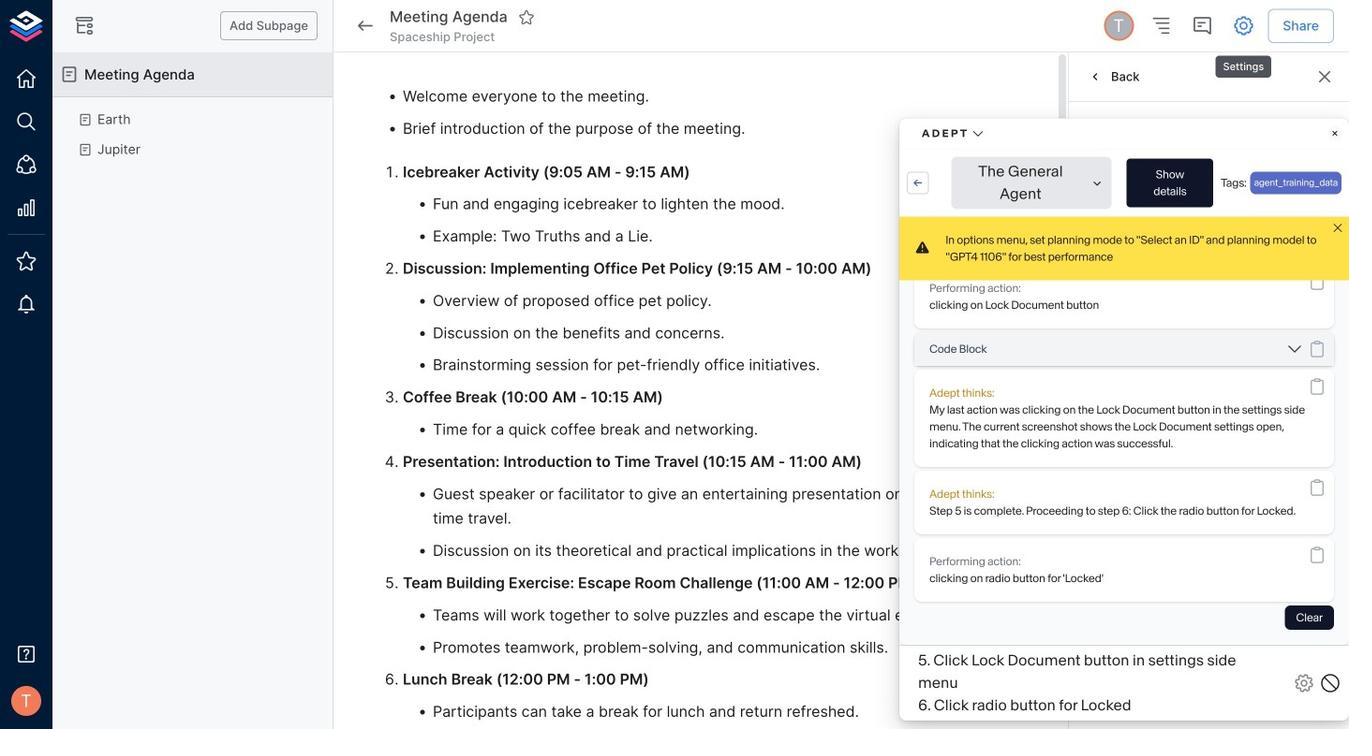 Task type: describe. For each thing, give the bounding box(es) containing it.
this document is locked image
[[1109, 15, 1131, 37]]

favorite image
[[518, 9, 535, 26]]



Task type: locate. For each thing, give the bounding box(es) containing it.
dialog
[[467, 255, 883, 475]]

settings image
[[1233, 15, 1255, 37]]

option group
[[1074, 205, 1334, 465]]

tooltip
[[1214, 43, 1274, 80]]

comments image
[[1191, 15, 1214, 37]]

hide wiki image
[[73, 15, 96, 37]]

go back image
[[354, 15, 377, 37]]

table of contents image
[[1150, 15, 1173, 37]]



Task type: vqa. For each thing, say whether or not it's contained in the screenshot.
SHOW WIKI icon
no



